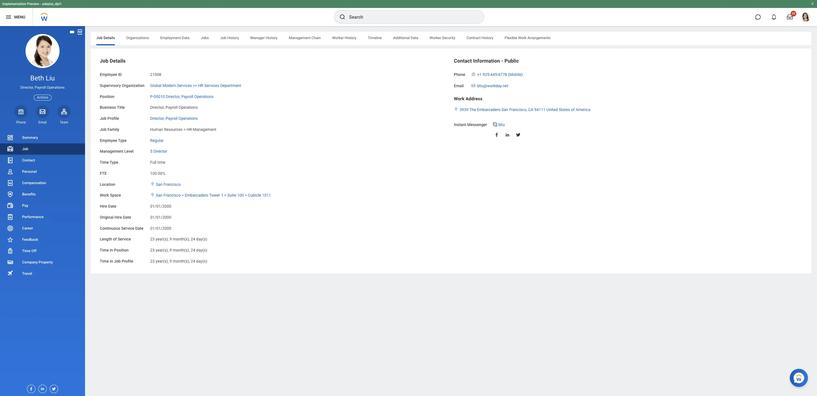 Task type: describe. For each thing, give the bounding box(es) containing it.
- for adeptai_dpt1
[[40, 2, 41, 6]]

time off
[[22, 249, 37, 253]]

data for employment data
[[182, 36, 189, 40]]

profile logan mcneil image
[[801, 12, 810, 23]]

close environment banner image
[[811, 2, 814, 5]]

contact for contact
[[22, 158, 35, 162]]

6778
[[498, 72, 507, 77]]

worker history
[[332, 36, 356, 40]]

employee type
[[100, 138, 127, 143]]

details inside group
[[110, 58, 126, 64]]

job link
[[0, 143, 85, 155]]

twitter image
[[50, 385, 56, 392]]

p-00010 director, payroll operations link
[[150, 93, 214, 99]]

operations up job family element
[[179, 116, 198, 121]]

in for job
[[110, 259, 113, 264]]

united
[[546, 107, 558, 112]]

beth
[[30, 74, 44, 82]]

1 vertical spatial profile
[[122, 259, 133, 264]]

search image
[[339, 14, 346, 20]]

arrangements
[[527, 36, 551, 40]]

phone inside contact information - public group
[[454, 72, 465, 77]]

5 director link
[[150, 148, 167, 154]]

twitter image
[[516, 132, 521, 138]]

management for management level
[[100, 149, 123, 154]]

global modern services >> hr services department link
[[150, 82, 241, 88]]

3939
[[460, 107, 468, 112]]

additional data
[[393, 36, 418, 40]]

job details group
[[100, 58, 448, 264]]

facebook image
[[27, 385, 33, 392]]

security
[[442, 36, 455, 40]]

management level
[[100, 149, 134, 154]]

pay
[[22, 204, 28, 208]]

facebook image
[[494, 132, 499, 138]]

24 for length of service
[[191, 237, 195, 242]]

01/01/2000 for hire date
[[150, 204, 171, 209]]

contract
[[467, 36, 481, 40]]

actions button
[[34, 95, 52, 101]]

100
[[237, 193, 244, 198]]

job down the time in position at the bottom of the page
[[114, 259, 121, 264]]

phone image
[[471, 72, 476, 77]]

benefits image
[[7, 191, 14, 198]]

contact information - public
[[454, 58, 519, 64]]

23 for time in position
[[150, 248, 155, 253]]

job family
[[100, 127, 119, 132]]

0 vertical spatial hire
[[100, 204, 107, 209]]

+1 925-445-6778 (mobile) link
[[477, 71, 523, 77]]

feedback image
[[7, 236, 14, 243]]

full time
[[150, 160, 165, 165]]

pay link
[[0, 200, 85, 211]]

inbox large image
[[787, 14, 793, 20]]

bliu@workday.net
[[477, 84, 508, 88]]

business title element
[[150, 102, 198, 110]]

menu
[[14, 15, 25, 19]]

bliu
[[498, 123, 505, 127]]

01/01/2000 for continuous service date
[[150, 226, 171, 231]]

>>
[[193, 83, 197, 88]]

job up job details button
[[96, 36, 103, 40]]

francisco for san francisco
[[164, 182, 181, 187]]

23 for time in job profile
[[150, 259, 155, 264]]

location image for work address
[[454, 107, 458, 111]]

tower
[[209, 193, 220, 198]]

embarcadero inside job details group
[[185, 193, 208, 198]]

email beth liu element
[[36, 120, 49, 125]]

family
[[107, 127, 119, 132]]

01/01/2000 for original hire date
[[150, 215, 171, 220]]

san francisco
[[156, 182, 181, 187]]

notifications large image
[[771, 14, 777, 20]]

contact information - public group
[[454, 58, 802, 141]]

job inside navigation pane "region"
[[22, 147, 28, 151]]

0 vertical spatial details
[[104, 36, 115, 40]]

mail image
[[471, 83, 476, 88]]

0 vertical spatial position
[[100, 94, 114, 99]]

business
[[100, 105, 116, 110]]

job details button
[[100, 58, 126, 64]]

year(s), for length of service
[[156, 237, 169, 242]]

> inside job family element
[[184, 127, 186, 132]]

human resources > hr-management
[[150, 127, 216, 132]]

time
[[157, 160, 165, 165]]

job history
[[220, 36, 239, 40]]

fte element
[[150, 168, 165, 176]]

san for san francisco > embarcadero tower 1 > suite 100 > cubicle 1011
[[156, 193, 163, 198]]

operations down hr
[[194, 94, 214, 99]]

adeptai_dpt1
[[42, 2, 62, 6]]

san for san francisco
[[156, 182, 163, 187]]

compensation
[[22, 181, 46, 185]]

(mobile)
[[508, 72, 523, 77]]

time for time in job profile
[[100, 259, 109, 264]]

regular link
[[150, 137, 164, 143]]

actions
[[37, 95, 48, 99]]

list containing summary
[[0, 132, 85, 280]]

company property link
[[0, 257, 85, 268]]

compensation link
[[0, 177, 85, 189]]

1 services from the left
[[177, 83, 192, 88]]

feedback
[[22, 238, 38, 242]]

title
[[117, 105, 125, 110]]

full time element
[[150, 159, 165, 165]]

modern
[[162, 83, 176, 88]]

business title
[[100, 105, 125, 110]]

global
[[150, 83, 161, 88]]

work for work address
[[454, 96, 464, 101]]

employee for employee type
[[100, 138, 117, 143]]

100.00%
[[150, 171, 165, 176]]

23 for length of service
[[150, 237, 155, 242]]

personal
[[22, 170, 37, 174]]

employee for employee id
[[100, 72, 117, 77]]

travel
[[22, 272, 32, 276]]

company property
[[22, 260, 53, 265]]

p-
[[150, 94, 154, 99]]

job up employee id
[[100, 58, 108, 64]]

director
[[153, 149, 167, 154]]

director, payroll operations link
[[150, 115, 198, 121]]

director, inside director, payroll operations link
[[150, 116, 165, 121]]

travel link
[[0, 268, 85, 280]]

id
[[118, 72, 122, 77]]

23 year(s), 9 month(s), 24 day(s) for time in position
[[150, 248, 207, 253]]

+1 925-445-6778 (mobile)
[[477, 72, 523, 77]]

director, inside navigation pane "region"
[[20, 85, 34, 90]]

contact for contact information - public
[[454, 58, 472, 64]]

33 button
[[784, 11, 796, 23]]

public
[[505, 58, 519, 64]]

job profile
[[100, 116, 119, 121]]

fte
[[100, 171, 107, 176]]

payroll up resources
[[166, 116, 178, 121]]

contact information - public button
[[454, 58, 519, 64]]

ca
[[528, 107, 533, 112]]

supervisory organization
[[100, 83, 144, 88]]

0 horizontal spatial profile
[[107, 116, 119, 121]]

time in job profile element
[[150, 256, 207, 264]]

flexible work arrangements
[[505, 36, 551, 40]]

team link
[[58, 105, 71, 125]]

company property image
[[7, 259, 14, 266]]

hr-
[[187, 127, 193, 132]]

tag image
[[69, 29, 75, 35]]

preview
[[27, 2, 39, 6]]

instant messenger
[[454, 123, 487, 127]]

94111
[[534, 107, 546, 112]]

21008
[[150, 72, 161, 77]]

san inside contact information - public group
[[502, 107, 508, 112]]

bliu@workday.net link
[[477, 82, 508, 88]]

original hire date
[[100, 215, 131, 220]]

445-
[[490, 72, 498, 77]]

0 horizontal spatial linkedin image
[[39, 385, 45, 391]]

1 vertical spatial service
[[118, 237, 131, 242]]

type for employee type
[[118, 138, 127, 143]]

Search Workday  search field
[[349, 11, 472, 23]]

3939 the embarcadero san francisco, ca 94111 united states of america link
[[460, 106, 590, 112]]

job image
[[7, 146, 14, 153]]

1 horizontal spatial linkedin image
[[505, 132, 510, 138]]

compensation image
[[7, 180, 14, 187]]

of inside job details group
[[113, 237, 117, 242]]

jobs
[[201, 36, 209, 40]]

payroll down '>>' on the left top of the page
[[181, 94, 193, 99]]

states
[[559, 107, 570, 112]]

management for management chain
[[289, 36, 311, 40]]

supervisory
[[100, 83, 121, 88]]

in for position
[[110, 248, 113, 253]]



Task type: locate. For each thing, give the bounding box(es) containing it.
phone down phone icon on the left top
[[16, 120, 26, 124]]

data for additional data
[[411, 36, 418, 40]]

01/01/2000 up continuous service date element
[[150, 215, 171, 220]]

time up fte
[[100, 160, 109, 165]]

menu banner
[[0, 0, 817, 26]]

23 year(s), 9 month(s), 24 day(s) for time in job profile
[[150, 259, 207, 264]]

work right flexible
[[518, 36, 527, 40]]

1 horizontal spatial embarcadero
[[477, 107, 501, 112]]

time in position
[[100, 248, 129, 253]]

location
[[100, 182, 115, 187]]

type
[[118, 138, 127, 143], [110, 160, 118, 165]]

1 9 from the top
[[170, 237, 172, 242]]

skype image
[[492, 122, 498, 127]]

director, up human
[[150, 116, 165, 121]]

of right length
[[113, 237, 117, 242]]

francisco for san francisco > embarcadero tower 1 > suite 100 > cubicle 1011
[[164, 193, 181, 198]]

travel image
[[7, 270, 14, 277]]

position up business
[[100, 94, 114, 99]]

work inside job details group
[[100, 193, 109, 198]]

director, payroll operations for director, payroll operations link
[[150, 116, 198, 121]]

feedback link
[[0, 234, 85, 246]]

director,
[[20, 85, 34, 90], [166, 94, 180, 99], [150, 105, 165, 110], [150, 116, 165, 121]]

1 vertical spatial position
[[114, 248, 129, 253]]

director, down 00010
[[150, 105, 165, 110]]

month(s), down time in position element
[[173, 259, 190, 264]]

date up continuous service date
[[123, 215, 131, 220]]

day(s) inside time in job profile element
[[196, 259, 207, 264]]

payroll up director, payroll operations link
[[166, 105, 178, 110]]

hire date element
[[150, 201, 171, 209]]

1 vertical spatial month(s),
[[173, 248, 190, 253]]

hire
[[100, 204, 107, 209], [115, 215, 122, 220]]

work left space
[[100, 193, 109, 198]]

off
[[31, 249, 37, 253]]

email down mail icon
[[38, 120, 47, 124]]

24 inside time in job profile element
[[191, 259, 195, 264]]

2 month(s), from the top
[[173, 248, 190, 253]]

0 horizontal spatial services
[[177, 83, 192, 88]]

24 inside time in position element
[[191, 248, 195, 253]]

2 vertical spatial 23
[[150, 259, 155, 264]]

1 horizontal spatial work
[[454, 96, 464, 101]]

24 down time in position element
[[191, 259, 195, 264]]

1 vertical spatial year(s),
[[156, 248, 169, 253]]

23 inside length of service element
[[150, 237, 155, 242]]

phone
[[454, 72, 465, 77], [16, 120, 26, 124]]

1011
[[262, 193, 271, 198]]

view printable version (pdf) image
[[77, 29, 83, 35]]

23 year(s), 9 month(s), 24 day(s)
[[150, 237, 207, 242], [150, 248, 207, 253], [150, 259, 207, 264]]

0 vertical spatial service
[[121, 226, 134, 231]]

1 horizontal spatial location image
[[454, 107, 458, 111]]

additional
[[393, 36, 410, 40]]

1 24 from the top
[[191, 237, 195, 242]]

date for hire
[[123, 215, 131, 220]]

1 23 year(s), 9 month(s), 24 day(s) from the top
[[150, 237, 207, 242]]

1 data from the left
[[182, 36, 189, 40]]

3 day(s) from the top
[[196, 259, 207, 264]]

9 for time in position
[[170, 248, 172, 253]]

- right "preview"
[[40, 2, 41, 6]]

0 horizontal spatial worker
[[332, 36, 344, 40]]

1 horizontal spatial profile
[[122, 259, 133, 264]]

0 vertical spatial phone
[[454, 72, 465, 77]]

0 horizontal spatial of
[[113, 237, 117, 242]]

3 24 from the top
[[191, 259, 195, 264]]

america
[[576, 107, 590, 112]]

23 year(s), 9 month(s), 24 day(s) down time in position element
[[150, 259, 207, 264]]

0 horizontal spatial location image
[[150, 182, 155, 186]]

1 vertical spatial type
[[110, 160, 118, 165]]

year(s), for time in job profile
[[156, 259, 169, 264]]

month(s), up time in job profile element
[[173, 248, 190, 253]]

day(s) up time in job profile element
[[196, 248, 207, 253]]

performance image
[[7, 214, 14, 221]]

year(s), up time in job profile element
[[156, 248, 169, 253]]

1 horizontal spatial date
[[123, 215, 131, 220]]

time for time type
[[100, 160, 109, 165]]

925-
[[483, 72, 490, 77]]

1 vertical spatial in
[[110, 259, 113, 264]]

time type
[[100, 160, 118, 165]]

embarcadero inside contact information - public group
[[477, 107, 501, 112]]

san inside 'link'
[[156, 182, 163, 187]]

2 vertical spatial work
[[100, 193, 109, 198]]

1 history from the left
[[227, 36, 239, 40]]

9 up time in job profile element
[[170, 248, 172, 253]]

of inside contact information - public group
[[571, 107, 575, 112]]

time left off
[[22, 249, 30, 253]]

history for worker history
[[345, 36, 356, 40]]

linkedin image right facebook image
[[39, 385, 45, 391]]

job family element
[[150, 124, 216, 132]]

time in job profile
[[100, 259, 133, 264]]

operations down p-00010 director, payroll operations
[[179, 105, 198, 110]]

director, payroll operations for business title element
[[150, 105, 198, 110]]

implementation
[[2, 2, 26, 6]]

phone image
[[17, 108, 25, 115]]

- inside menu banner
[[40, 2, 41, 6]]

contract history
[[467, 36, 493, 40]]

job details up job details button
[[96, 36, 115, 40]]

1
[[221, 193, 223, 198]]

date for service
[[135, 226, 143, 231]]

0 vertical spatial employee
[[100, 72, 117, 77]]

day(s) for time in job profile
[[196, 259, 207, 264]]

global modern services >> hr services department
[[150, 83, 241, 88]]

history right manager
[[266, 36, 278, 40]]

level
[[124, 149, 134, 154]]

location image
[[150, 193, 155, 197]]

9 inside time in position element
[[170, 248, 172, 253]]

profile down the time in position at the bottom of the page
[[122, 259, 133, 264]]

time inside navigation pane "region"
[[22, 249, 30, 253]]

benefits link
[[0, 189, 85, 200]]

2 vertical spatial year(s),
[[156, 259, 169, 264]]

length of service element
[[150, 234, 207, 242]]

length of service
[[100, 237, 131, 242]]

1 23 from the top
[[150, 237, 155, 242]]

day(s) up time in position element
[[196, 237, 207, 242]]

1 01/01/2000 from the top
[[150, 204, 171, 209]]

director, payroll operations down beth liu on the left top
[[20, 85, 65, 90]]

director, payroll operations inside navigation pane "region"
[[20, 85, 65, 90]]

time down length
[[100, 248, 109, 253]]

0 horizontal spatial phone
[[16, 120, 26, 124]]

0 vertical spatial of
[[571, 107, 575, 112]]

location image left the 3939
[[454, 107, 458, 111]]

job right jobs
[[220, 36, 226, 40]]

9 inside time in job profile element
[[170, 259, 172, 264]]

continuous service date element
[[150, 223, 171, 231]]

contact image
[[7, 157, 14, 164]]

timeline
[[368, 36, 382, 40]]

1 horizontal spatial hire
[[115, 215, 122, 220]]

linkedin image right facebook icon
[[505, 132, 510, 138]]

employee up the 'supervisory'
[[100, 72, 117, 77]]

9 for time in job profile
[[170, 259, 172, 264]]

1 year(s), from the top
[[156, 237, 169, 242]]

career image
[[7, 225, 14, 232]]

3 history from the left
[[345, 36, 356, 40]]

email inside popup button
[[38, 120, 47, 124]]

director, inside business title element
[[150, 105, 165, 110]]

2 vertical spatial date
[[135, 226, 143, 231]]

1 horizontal spatial data
[[411, 36, 418, 40]]

pay image
[[7, 202, 14, 209]]

payroll inside business title element
[[166, 105, 178, 110]]

1 horizontal spatial worker
[[430, 36, 441, 40]]

1 vertical spatial director, payroll operations
[[150, 105, 198, 110]]

phone inside popup button
[[16, 120, 26, 124]]

continuous
[[100, 226, 120, 231]]

contact up phone image on the top of page
[[454, 58, 472, 64]]

history for contract history
[[482, 36, 493, 40]]

time in position element
[[150, 245, 207, 253]]

0 horizontal spatial work
[[100, 193, 109, 198]]

year(s), inside length of service element
[[156, 237, 169, 242]]

0 vertical spatial 24
[[191, 237, 195, 242]]

beth liu
[[30, 74, 55, 82]]

director, payroll operations up director, payroll operations link
[[150, 105, 198, 110]]

mail image
[[39, 108, 46, 115]]

manager history
[[250, 36, 278, 40]]

hire up 'original'
[[100, 204, 107, 209]]

month(s), for time in job profile
[[173, 259, 190, 264]]

00010
[[154, 94, 165, 99]]

1 month(s), from the top
[[173, 237, 190, 242]]

1 horizontal spatial -
[[501, 58, 503, 64]]

0 vertical spatial date
[[108, 204, 116, 209]]

worker for worker security
[[430, 36, 441, 40]]

date down work space
[[108, 204, 116, 209]]

time down the time in position at the bottom of the page
[[100, 259, 109, 264]]

original
[[100, 215, 114, 220]]

company
[[22, 260, 38, 265]]

organization
[[122, 83, 144, 88]]

organizations
[[126, 36, 149, 40]]

1 vertical spatial francisco
[[164, 193, 181, 198]]

2 23 from the top
[[150, 248, 155, 253]]

hire date
[[100, 204, 116, 209]]

01/01/2000 up original hire date element at the bottom of page
[[150, 204, 171, 209]]

data
[[182, 36, 189, 40], [411, 36, 418, 40]]

2 data from the left
[[411, 36, 418, 40]]

of right states
[[571, 107, 575, 112]]

summary link
[[0, 132, 85, 143]]

2 vertical spatial 01/01/2000
[[150, 226, 171, 231]]

24 for time in position
[[191, 248, 195, 253]]

0 horizontal spatial data
[[182, 36, 189, 40]]

director, payroll operations up resources
[[150, 116, 198, 121]]

worker for worker history
[[332, 36, 344, 40]]

tab list
[[91, 32, 811, 45]]

year(s),
[[156, 237, 169, 242], [156, 248, 169, 253], [156, 259, 169, 264]]

work inside contact information - public group
[[454, 96, 464, 101]]

position up time in job profile
[[114, 248, 129, 253]]

san francisco > embarcadero tower 1 > suite 100 > cubicle 1011 link
[[156, 192, 271, 198]]

work for work space
[[100, 193, 109, 198]]

space
[[110, 193, 121, 198]]

data right 'additional'
[[411, 36, 418, 40]]

job details up employee id
[[100, 58, 126, 64]]

1 vertical spatial of
[[113, 237, 117, 242]]

month(s), inside length of service element
[[173, 237, 190, 242]]

history for manager history
[[266, 36, 278, 40]]

summary image
[[7, 134, 14, 141]]

hr
[[198, 83, 203, 88]]

2 worker from the left
[[430, 36, 441, 40]]

continuous service date
[[100, 226, 143, 231]]

month(s), for time in position
[[173, 248, 190, 253]]

time off image
[[7, 248, 14, 255]]

9 down time in position element
[[170, 259, 172, 264]]

2 in from the top
[[110, 259, 113, 264]]

job
[[96, 36, 103, 40], [220, 36, 226, 40], [100, 58, 108, 64], [100, 116, 106, 121], [100, 127, 106, 132], [22, 147, 28, 151], [114, 259, 121, 264]]

payroll down beth liu on the left top
[[35, 85, 46, 90]]

24 for time in job profile
[[191, 259, 195, 264]]

services
[[177, 83, 192, 88], [204, 83, 219, 88]]

2 services from the left
[[204, 83, 219, 88]]

day(s) down time in position element
[[196, 259, 207, 264]]

0 horizontal spatial embarcadero
[[185, 193, 208, 198]]

job left family
[[100, 127, 106, 132]]

23 year(s), 9 month(s), 24 day(s) up time in job profile element
[[150, 248, 207, 253]]

phone beth liu element
[[14, 120, 28, 125]]

1 day(s) from the top
[[196, 237, 207, 242]]

year(s), for time in position
[[156, 248, 169, 253]]

type up management level
[[118, 138, 127, 143]]

2 23 year(s), 9 month(s), 24 day(s) from the top
[[150, 248, 207, 253]]

email inside contact information - public group
[[454, 84, 464, 88]]

0 vertical spatial embarcadero
[[477, 107, 501, 112]]

0 vertical spatial -
[[40, 2, 41, 6]]

san right location icon
[[156, 193, 163, 198]]

property
[[39, 260, 53, 265]]

0 vertical spatial san
[[502, 107, 508, 112]]

employment data
[[160, 36, 189, 40]]

phone button
[[14, 105, 28, 125]]

2 24 from the top
[[191, 248, 195, 253]]

original hire date element
[[150, 212, 171, 220]]

2 01/01/2000 from the top
[[150, 215, 171, 220]]

+1
[[477, 72, 482, 77]]

day(s) inside time in position element
[[196, 248, 207, 253]]

2 horizontal spatial management
[[289, 36, 311, 40]]

history
[[227, 36, 239, 40], [266, 36, 278, 40], [345, 36, 356, 40], [482, 36, 493, 40]]

1 vertical spatial details
[[110, 58, 126, 64]]

1 vertical spatial 9
[[170, 248, 172, 253]]

contact inside group
[[454, 58, 472, 64]]

2 employee from the top
[[100, 138, 117, 143]]

1 vertical spatial work
[[454, 96, 464, 101]]

month(s), up time in position element
[[173, 237, 190, 242]]

0 vertical spatial 23
[[150, 237, 155, 242]]

in down length of service
[[110, 248, 113, 253]]

full
[[150, 160, 156, 165]]

francisco down the san francisco
[[164, 193, 181, 198]]

1 vertical spatial 24
[[191, 248, 195, 253]]

3 23 year(s), 9 month(s), 24 day(s) from the top
[[150, 259, 207, 264]]

navigation pane region
[[0, 26, 85, 396]]

location image inside job details group
[[150, 182, 155, 186]]

director, down beth
[[20, 85, 34, 90]]

personal image
[[7, 168, 14, 175]]

- left public
[[501, 58, 503, 64]]

3 9 from the top
[[170, 259, 172, 264]]

9 up time in position element
[[170, 237, 172, 242]]

3 year(s), from the top
[[156, 259, 169, 264]]

services left '>>' on the left top of the page
[[177, 83, 192, 88]]

1 horizontal spatial phone
[[454, 72, 465, 77]]

0 vertical spatial job details
[[96, 36, 115, 40]]

hire up continuous service date
[[115, 215, 122, 220]]

data right employment
[[182, 36, 189, 40]]

3 01/01/2000 from the top
[[150, 226, 171, 231]]

details up id
[[110, 58, 126, 64]]

job down business
[[100, 116, 106, 121]]

type for time type
[[110, 160, 118, 165]]

24 up time in job profile element
[[191, 248, 195, 253]]

1 worker from the left
[[332, 36, 344, 40]]

type down management level
[[110, 160, 118, 165]]

history right contract
[[482, 36, 493, 40]]

year(s), down time in position element
[[156, 259, 169, 264]]

23 inside time in position element
[[150, 248, 155, 253]]

implementation preview -   adeptai_dpt1
[[2, 2, 62, 6]]

bliu link
[[498, 121, 505, 127]]

2 vertical spatial 24
[[191, 259, 195, 264]]

email left mail image
[[454, 84, 464, 88]]

job down summary
[[22, 147, 28, 151]]

flexible
[[505, 36, 517, 40]]

0 horizontal spatial date
[[108, 204, 116, 209]]

1 horizontal spatial management
[[193, 127, 216, 132]]

3 23 from the top
[[150, 259, 155, 264]]

year(s), inside time in job profile element
[[156, 259, 169, 264]]

0 vertical spatial 9
[[170, 237, 172, 242]]

01/01/2000
[[150, 204, 171, 209], [150, 215, 171, 220], [150, 226, 171, 231]]

0 horizontal spatial contact
[[22, 158, 35, 162]]

01/01/2000 down original hire date element at the bottom of page
[[150, 226, 171, 231]]

location image
[[454, 107, 458, 111], [150, 182, 155, 186]]

24
[[191, 237, 195, 242], [191, 248, 195, 253], [191, 259, 195, 264]]

worker
[[332, 36, 344, 40], [430, 36, 441, 40]]

tab list containing job details
[[91, 32, 811, 45]]

1 vertical spatial job details
[[100, 58, 126, 64]]

1 horizontal spatial contact
[[454, 58, 472, 64]]

details up job details button
[[104, 36, 115, 40]]

5 director
[[150, 149, 167, 154]]

0 vertical spatial work
[[518, 36, 527, 40]]

career link
[[0, 223, 85, 234]]

0 vertical spatial type
[[118, 138, 127, 143]]

operations down liu at top
[[47, 85, 65, 90]]

list
[[0, 132, 85, 280]]

1 vertical spatial employee
[[100, 138, 117, 143]]

0 vertical spatial in
[[110, 248, 113, 253]]

1 vertical spatial phone
[[16, 120, 26, 124]]

0 vertical spatial management
[[289, 36, 311, 40]]

23 inside time in job profile element
[[150, 259, 155, 264]]

time for time in position
[[100, 248, 109, 253]]

location image for location
[[150, 182, 155, 186]]

0 horizontal spatial hire
[[100, 204, 107, 209]]

month(s), inside time in job profile element
[[173, 259, 190, 264]]

2 day(s) from the top
[[196, 248, 207, 253]]

9
[[170, 237, 172, 242], [170, 248, 172, 253], [170, 259, 172, 264]]

9 inside length of service element
[[170, 237, 172, 242]]

team beth liu element
[[58, 120, 71, 125]]

0 vertical spatial month(s),
[[173, 237, 190, 242]]

director, up business title element
[[166, 94, 180, 99]]

- inside group
[[501, 58, 503, 64]]

month(s), inside time in position element
[[173, 248, 190, 253]]

1 vertical spatial 01/01/2000
[[150, 215, 171, 220]]

0 vertical spatial year(s),
[[156, 237, 169, 242]]

0 horizontal spatial email
[[38, 120, 47, 124]]

operations inside navigation pane "region"
[[47, 85, 65, 90]]

0 vertical spatial email
[[454, 84, 464, 88]]

phone left phone image on the top of page
[[454, 72, 465, 77]]

francisco
[[164, 182, 181, 187], [164, 193, 181, 198]]

operations
[[47, 85, 65, 90], [194, 94, 214, 99], [179, 105, 198, 110], [179, 116, 198, 121]]

profile up family
[[107, 116, 119, 121]]

1 vertical spatial day(s)
[[196, 248, 207, 253]]

24 inside length of service element
[[191, 237, 195, 242]]

of
[[571, 107, 575, 112], [113, 237, 117, 242]]

2 9 from the top
[[170, 248, 172, 253]]

1 vertical spatial contact
[[22, 158, 35, 162]]

23 year(s), 9 month(s), 24 day(s) for length of service
[[150, 237, 207, 242]]

day(s) for time in position
[[196, 248, 207, 253]]

1 francisco from the top
[[164, 182, 181, 187]]

contact up personal
[[22, 158, 35, 162]]

work up the 3939
[[454, 96, 464, 101]]

history left manager
[[227, 36, 239, 40]]

view team image
[[61, 108, 67, 115]]

the
[[469, 107, 476, 112]]

1 vertical spatial email
[[38, 120, 47, 124]]

personal link
[[0, 166, 85, 177]]

2 vertical spatial month(s),
[[173, 259, 190, 264]]

1 employee from the top
[[100, 72, 117, 77]]

2 horizontal spatial date
[[135, 226, 143, 231]]

1 horizontal spatial services
[[204, 83, 219, 88]]

year(s), down continuous service date element
[[156, 237, 169, 242]]

2 vertical spatial director, payroll operations
[[150, 116, 198, 121]]

0 vertical spatial contact
[[454, 58, 472, 64]]

worker left the security
[[430, 36, 441, 40]]

payroll inside navigation pane "region"
[[35, 85, 46, 90]]

1 vertical spatial 23
[[150, 248, 155, 253]]

23 year(s), 9 month(s), 24 day(s) up time in position element
[[150, 237, 207, 242]]

- for public
[[501, 58, 503, 64]]

0 vertical spatial 01/01/2000
[[150, 204, 171, 209]]

1 vertical spatial 23 year(s), 9 month(s), 24 day(s)
[[150, 248, 207, 253]]

1 horizontal spatial of
[[571, 107, 575, 112]]

day(s) inside length of service element
[[196, 237, 207, 242]]

francisco down 100.00%
[[164, 182, 181, 187]]

in
[[110, 248, 113, 253], [110, 259, 113, 264]]

management inside job family element
[[193, 127, 216, 132]]

san left francisco, on the top right of the page
[[502, 107, 508, 112]]

2 vertical spatial san
[[156, 193, 163, 198]]

service down original hire date
[[121, 226, 134, 231]]

profile
[[107, 116, 119, 121], [122, 259, 133, 264]]

contact inside navigation pane "region"
[[22, 158, 35, 162]]

1 horizontal spatial email
[[454, 84, 464, 88]]

2 vertical spatial management
[[100, 149, 123, 154]]

0 vertical spatial 23 year(s), 9 month(s), 24 day(s)
[[150, 237, 207, 242]]

instant
[[454, 123, 466, 127]]

0 vertical spatial francisco
[[164, 182, 181, 187]]

month(s), for length of service
[[173, 237, 190, 242]]

2 history from the left
[[266, 36, 278, 40]]

0 vertical spatial location image
[[454, 107, 458, 111]]

year(s), inside time in position element
[[156, 248, 169, 253]]

4 history from the left
[[482, 36, 493, 40]]

justify image
[[5, 14, 12, 20]]

2 year(s), from the top
[[156, 248, 169, 253]]

0 vertical spatial director, payroll operations
[[20, 85, 65, 90]]

history down the search icon
[[345, 36, 356, 40]]

time for time off
[[22, 249, 30, 253]]

benefits
[[22, 192, 36, 196]]

regular
[[150, 138, 164, 143]]

employee id element
[[150, 69, 161, 77]]

suite
[[227, 193, 236, 198]]

address
[[466, 96, 482, 101]]

9 for length of service
[[170, 237, 172, 242]]

1 vertical spatial date
[[123, 215, 131, 220]]

in down the time in position at the bottom of the page
[[110, 259, 113, 264]]

worker down the search icon
[[332, 36, 344, 40]]

0 horizontal spatial -
[[40, 2, 41, 6]]

director, inside 'p-00010 director, payroll operations' link
[[166, 94, 180, 99]]

day(s) for length of service
[[196, 237, 207, 242]]

0 vertical spatial day(s)
[[196, 237, 207, 242]]

career
[[22, 226, 33, 230]]

management chain
[[289, 36, 321, 40]]

history for job history
[[227, 36, 239, 40]]

san francisco > embarcadero tower 1 > suite 100 > cubicle 1011
[[156, 193, 271, 198]]

1 vertical spatial embarcadero
[[185, 193, 208, 198]]

2 horizontal spatial work
[[518, 36, 527, 40]]

2 francisco from the top
[[164, 193, 181, 198]]

2 vertical spatial 9
[[170, 259, 172, 264]]

1 vertical spatial management
[[193, 127, 216, 132]]

service down continuous service date
[[118, 237, 131, 242]]

location image up location icon
[[150, 182, 155, 186]]

job details inside job details group
[[100, 58, 126, 64]]

employee id
[[100, 72, 122, 77]]

1 in from the top
[[110, 248, 113, 253]]

san down 100.00%
[[156, 182, 163, 187]]

3 month(s), from the top
[[173, 259, 190, 264]]

1 vertical spatial location image
[[150, 182, 155, 186]]

operations inside business title element
[[179, 105, 198, 110]]

2 vertical spatial day(s)
[[196, 259, 207, 264]]

date left continuous service date element
[[135, 226, 143, 231]]

embarcadero right the
[[477, 107, 501, 112]]

24 up time in position element
[[191, 237, 195, 242]]

francisco inside 'link'
[[164, 182, 181, 187]]

services right hr
[[204, 83, 219, 88]]

linkedin image
[[505, 132, 510, 138], [39, 385, 45, 391]]



Task type: vqa. For each thing, say whether or not it's contained in the screenshot.


